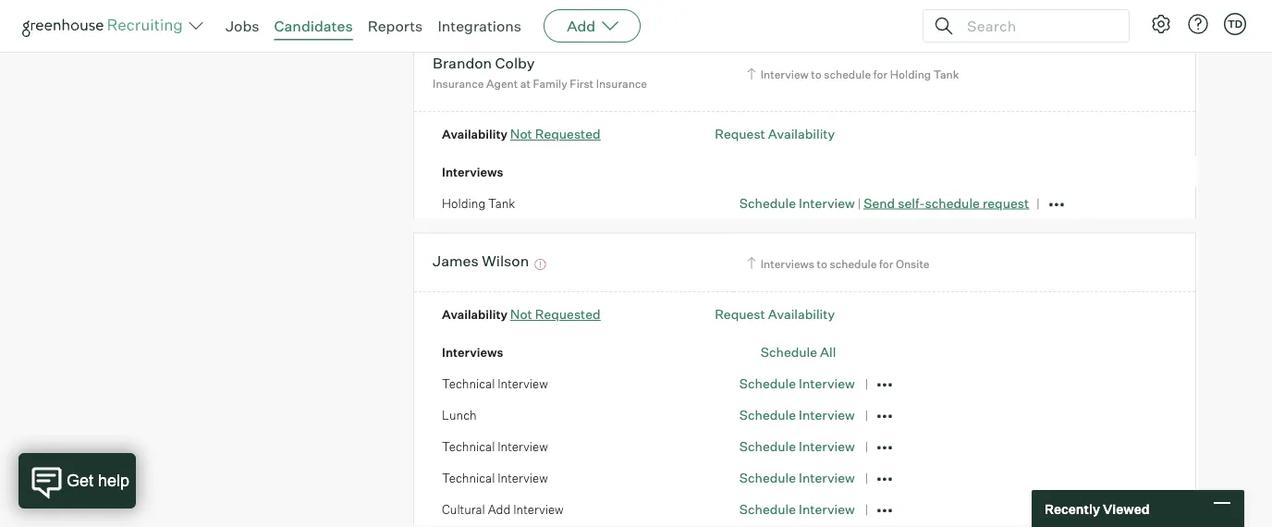 Task type: describe. For each thing, give the bounding box(es) containing it.
1 vertical spatial tank
[[488, 196, 515, 210]]

james
[[433, 252, 479, 270]]

not requested button for james wilson
[[510, 306, 601, 323]]

2 schedule interview from the top
[[740, 407, 855, 423]]

td
[[1228, 18, 1243, 30]]

schedule for holding
[[824, 67, 871, 81]]

availability up schedule all
[[768, 306, 835, 323]]

schedule for onsite
[[830, 257, 877, 271]]

1 insurance from the left
[[433, 76, 484, 90]]

request
[[983, 195, 1030, 211]]

5 schedule interview from the top
[[740, 501, 855, 517]]

not for brandon colby
[[510, 126, 533, 142]]

1 schedule interview from the top
[[740, 375, 855, 391]]

schedule all
[[761, 344, 836, 360]]

request for james wilson
[[715, 306, 766, 323]]

cultural add interview
[[442, 502, 564, 517]]

schedule interview | send self-schedule request
[[740, 195, 1030, 211]]

candidates link
[[274, 17, 353, 35]]

first
[[570, 76, 594, 90]]

td button
[[1221, 9, 1251, 39]]

recently viewed
[[1045, 501, 1150, 517]]

request availability for james wilson
[[715, 306, 835, 323]]

Search text field
[[963, 12, 1113, 39]]

1 schedule interview link from the top
[[740, 195, 855, 211]]

greenhouse recruiting image
[[22, 15, 189, 37]]

jobs
[[226, 17, 259, 35]]

lunch
[[442, 407, 477, 422]]

cultural
[[442, 502, 485, 517]]

4 schedule interview from the top
[[740, 470, 855, 486]]

1 vertical spatial schedule
[[925, 195, 980, 211]]

viewed
[[1103, 501, 1150, 517]]

td button
[[1225, 13, 1247, 35]]

requested for brandon colby
[[535, 126, 601, 142]]

2 vertical spatial interviews
[[442, 345, 504, 360]]

interview inside "interview to schedule for holding tank" link
[[761, 67, 809, 81]]

1 horizontal spatial tank
[[934, 67, 960, 81]]

interviews to schedule for onsite
[[761, 257, 930, 271]]

request for brandon colby
[[715, 126, 766, 142]]

availability not requested for brandon colby
[[442, 126, 601, 142]]

brandon colby link
[[433, 53, 535, 75]]

integrations
[[438, 17, 522, 35]]

2 insurance from the left
[[596, 76, 647, 90]]

add button
[[544, 9, 641, 43]]

brandon colby insurance agent at family first insurance
[[433, 53, 647, 90]]

availability not requested for james wilson
[[442, 306, 601, 323]]

for for holding
[[874, 67, 888, 81]]

at
[[521, 76, 531, 90]]

wilson
[[482, 252, 529, 270]]



Task type: locate. For each thing, give the bounding box(es) containing it.
schedule interview link
[[740, 195, 855, 211], [740, 375, 855, 391], [740, 407, 855, 423], [740, 438, 855, 454], [740, 470, 855, 486], [740, 501, 855, 517]]

2 request availability from the top
[[715, 306, 835, 323]]

technical
[[442, 376, 495, 391], [442, 439, 495, 454], [442, 470, 495, 485]]

1 vertical spatial not
[[510, 306, 533, 323]]

onsite
[[896, 257, 930, 271]]

requested for james wilson
[[535, 306, 601, 323]]

configure image
[[1151, 13, 1173, 35]]

1 vertical spatial request
[[715, 306, 766, 323]]

request availability for brandon colby
[[715, 126, 835, 142]]

james wilson
[[433, 252, 529, 270]]

technical interview up cultural add interview
[[442, 470, 548, 485]]

jobs link
[[226, 17, 259, 35]]

request availability
[[715, 126, 835, 142], [715, 306, 835, 323]]

tank
[[934, 67, 960, 81], [488, 196, 515, 210]]

availability down "interview to schedule for holding tank" link
[[768, 126, 835, 142]]

0 horizontal spatial add
[[488, 502, 511, 517]]

availability
[[768, 126, 835, 142], [442, 127, 508, 142], [768, 306, 835, 323], [442, 307, 508, 322]]

4 schedule interview link from the top
[[740, 438, 855, 454]]

1 vertical spatial technical interview
[[442, 439, 548, 454]]

2 request availability button from the top
[[715, 306, 835, 323]]

0 vertical spatial holding
[[890, 67, 932, 81]]

2 vertical spatial technical
[[442, 470, 495, 485]]

3 technical from the top
[[442, 470, 495, 485]]

integrations link
[[438, 17, 522, 35]]

not requested button for brandon colby
[[510, 126, 601, 142]]

1 request from the top
[[715, 126, 766, 142]]

to
[[812, 67, 822, 81], [817, 257, 828, 271]]

1 requested from the top
[[535, 126, 601, 142]]

0 vertical spatial not
[[510, 126, 533, 142]]

6 schedule interview link from the top
[[740, 501, 855, 517]]

interviews to schedule for onsite link
[[744, 255, 935, 273]]

1 not requested button from the top
[[510, 126, 601, 142]]

1 vertical spatial request availability
[[715, 306, 835, 323]]

not requested button
[[510, 126, 601, 142], [510, 306, 601, 323]]

0 vertical spatial for
[[874, 67, 888, 81]]

5 schedule interview link from the top
[[740, 470, 855, 486]]

schedule all link
[[761, 344, 836, 360]]

2 not from the top
[[510, 306, 533, 323]]

to for interview
[[812, 67, 822, 81]]

availability down james wilson link
[[442, 307, 508, 322]]

1 request availability button from the top
[[715, 126, 835, 142]]

1 horizontal spatial insurance
[[596, 76, 647, 90]]

colby
[[495, 53, 535, 72]]

brandon
[[433, 53, 492, 72]]

not for james wilson
[[510, 306, 533, 323]]

0 vertical spatial to
[[812, 67, 822, 81]]

1 horizontal spatial add
[[567, 17, 596, 35]]

to for interviews
[[817, 257, 828, 271]]

2 availability not requested from the top
[[442, 306, 601, 323]]

agent
[[487, 76, 518, 90]]

all
[[821, 344, 836, 360]]

request availability button
[[715, 126, 835, 142], [715, 306, 835, 323]]

interviews up holding tank
[[442, 164, 504, 179]]

1 vertical spatial for
[[880, 257, 894, 271]]

2 request from the top
[[715, 306, 766, 323]]

1 vertical spatial add
[[488, 502, 511, 517]]

0 vertical spatial technical
[[442, 376, 495, 391]]

0 vertical spatial add
[[567, 17, 596, 35]]

requested down james wilson has been in onsite for more than 21 days icon
[[535, 306, 601, 323]]

request availability button for james wilson
[[715, 306, 835, 323]]

availability not requested down at
[[442, 126, 601, 142]]

0 vertical spatial request availability button
[[715, 126, 835, 142]]

1 not from the top
[[510, 126, 533, 142]]

add
[[567, 17, 596, 35], [488, 502, 511, 517]]

james wilson has been in onsite for more than 21 days image
[[532, 259, 549, 270]]

0 horizontal spatial holding
[[442, 196, 486, 210]]

interview to schedule for holding tank
[[761, 67, 960, 81]]

insurance right the first
[[596, 76, 647, 90]]

insurance
[[433, 76, 484, 90], [596, 76, 647, 90]]

holding tank
[[442, 196, 515, 210]]

3 technical interview from the top
[[442, 470, 548, 485]]

interview to schedule for holding tank link
[[744, 66, 964, 83]]

1 vertical spatial requested
[[535, 306, 601, 323]]

2 vertical spatial schedule
[[830, 257, 877, 271]]

1 vertical spatial availability not requested
[[442, 306, 601, 323]]

james wilson link
[[433, 252, 529, 273]]

1 request availability from the top
[[715, 126, 835, 142]]

schedule interview
[[740, 375, 855, 391], [740, 407, 855, 423], [740, 438, 855, 454], [740, 470, 855, 486], [740, 501, 855, 517]]

2 technical interview from the top
[[442, 439, 548, 454]]

technical interview up lunch
[[442, 376, 548, 391]]

availability not requested
[[442, 126, 601, 142], [442, 306, 601, 323]]

1 vertical spatial holding
[[442, 196, 486, 210]]

for
[[874, 67, 888, 81], [880, 257, 894, 271]]

requested
[[535, 126, 601, 142], [535, 306, 601, 323]]

interview
[[761, 67, 809, 81], [799, 195, 855, 211], [799, 375, 855, 391], [498, 376, 548, 391], [799, 407, 855, 423], [799, 438, 855, 454], [498, 439, 548, 454], [799, 470, 855, 486], [498, 470, 548, 485], [799, 501, 855, 517], [514, 502, 564, 517]]

2 schedule interview link from the top
[[740, 375, 855, 391]]

for for onsite
[[880, 257, 894, 271]]

1 vertical spatial not requested button
[[510, 306, 601, 323]]

0 vertical spatial schedule
[[824, 67, 871, 81]]

not down at
[[510, 126, 533, 142]]

1 vertical spatial to
[[817, 257, 828, 271]]

not down james wilson has been in onsite for more than 21 days icon
[[510, 306, 533, 323]]

availability not requested down james wilson has been in onsite for more than 21 days icon
[[442, 306, 601, 323]]

|
[[858, 196, 861, 211]]

2 vertical spatial technical interview
[[442, 470, 548, 485]]

0 horizontal spatial tank
[[488, 196, 515, 210]]

0 vertical spatial technical interview
[[442, 376, 548, 391]]

0 vertical spatial availability not requested
[[442, 126, 601, 142]]

schedule
[[740, 195, 796, 211], [761, 344, 818, 360], [740, 375, 796, 391], [740, 407, 796, 423], [740, 438, 796, 454], [740, 470, 796, 486], [740, 501, 796, 517]]

0 horizontal spatial insurance
[[433, 76, 484, 90]]

1 horizontal spatial holding
[[890, 67, 932, 81]]

0 vertical spatial request
[[715, 126, 766, 142]]

candidates
[[274, 17, 353, 35]]

not requested button down james wilson has been in onsite for more than 21 days icon
[[510, 306, 601, 323]]

request availability button for brandon colby
[[715, 126, 835, 142]]

technical down lunch
[[442, 439, 495, 454]]

0 vertical spatial request availability
[[715, 126, 835, 142]]

not requested button down family on the top left of the page
[[510, 126, 601, 142]]

1 vertical spatial technical
[[442, 439, 495, 454]]

send
[[864, 195, 896, 211]]

1 vertical spatial request availability button
[[715, 306, 835, 323]]

2 not requested button from the top
[[510, 306, 601, 323]]

1 technical from the top
[[442, 376, 495, 391]]

recently
[[1045, 501, 1101, 517]]

add right cultural
[[488, 502, 511, 517]]

2 technical from the top
[[442, 439, 495, 454]]

interviews
[[442, 164, 504, 179], [761, 257, 815, 271], [442, 345, 504, 360]]

self-
[[898, 195, 925, 211]]

interviews up lunch
[[442, 345, 504, 360]]

not
[[510, 126, 533, 142], [510, 306, 533, 323]]

1 vertical spatial interviews
[[761, 257, 815, 271]]

schedule
[[824, 67, 871, 81], [925, 195, 980, 211], [830, 257, 877, 271]]

requested down the first
[[535, 126, 601, 142]]

0 vertical spatial not requested button
[[510, 126, 601, 142]]

technical interview down lunch
[[442, 439, 548, 454]]

reports
[[368, 17, 423, 35]]

0 vertical spatial tank
[[934, 67, 960, 81]]

technical up lunch
[[442, 376, 495, 391]]

holding
[[890, 67, 932, 81], [442, 196, 486, 210]]

1 technical interview from the top
[[442, 376, 548, 391]]

add inside add popup button
[[567, 17, 596, 35]]

family
[[533, 76, 568, 90]]

1 availability not requested from the top
[[442, 126, 601, 142]]

interviews up schedule all "link"
[[761, 257, 815, 271]]

add up the first
[[567, 17, 596, 35]]

send self-schedule request link
[[864, 195, 1030, 211]]

request
[[715, 126, 766, 142], [715, 306, 766, 323]]

insurance down brandon at left
[[433, 76, 484, 90]]

technical interview
[[442, 376, 548, 391], [442, 439, 548, 454], [442, 470, 548, 485]]

0 vertical spatial requested
[[535, 126, 601, 142]]

technical up cultural
[[442, 470, 495, 485]]

availability down agent
[[442, 127, 508, 142]]

3 schedule interview from the top
[[740, 438, 855, 454]]

0 vertical spatial interviews
[[442, 164, 504, 179]]

3 schedule interview link from the top
[[740, 407, 855, 423]]

2 requested from the top
[[535, 306, 601, 323]]

reports link
[[368, 17, 423, 35]]



Task type: vqa. For each thing, say whether or not it's contained in the screenshot.
the topmost Select
no



